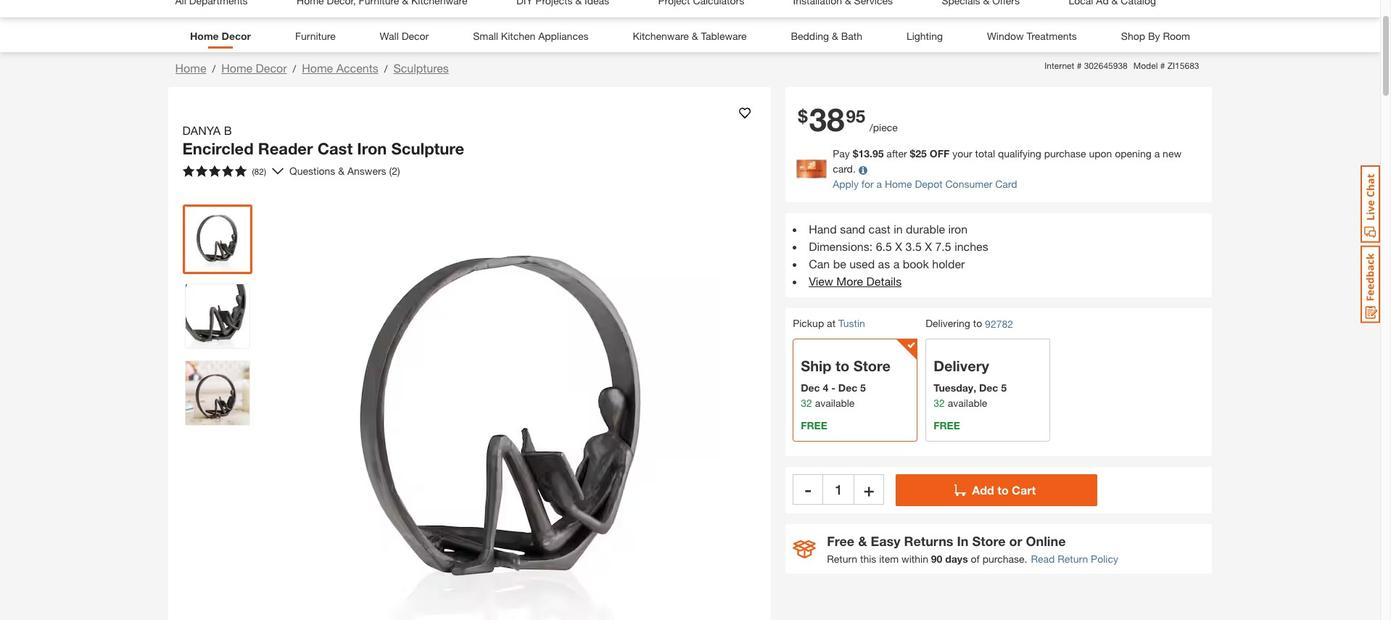 Task type: locate. For each thing, give the bounding box(es) containing it.
free & easy returns in store or online return this item within 90 days of purchase. read return policy
[[827, 533, 1118, 565]]

read return policy link
[[1031, 551, 1118, 567]]

$ right pay on the right of page
[[853, 148, 858, 160]]

danya b link
[[182, 122, 238, 139]]

model
[[1133, 60, 1158, 71]]

read
[[1031, 553, 1055, 565]]

0 horizontal spatial $
[[798, 106, 808, 126]]

1 vertical spatial a
[[877, 178, 882, 190]]

& left bath
[[832, 29, 838, 42]]

(82) link
[[177, 159, 284, 182]]

add to cart button
[[896, 475, 1098, 506]]

1 horizontal spatial free
[[934, 419, 960, 432]]

b
[[224, 123, 232, 137]]

available
[[815, 397, 855, 409], [948, 397, 987, 409]]

0 horizontal spatial a
[[877, 178, 882, 190]]

to inside delivering to 92782
[[973, 317, 982, 330]]

1 vertical spatial home decor link
[[221, 61, 287, 75]]

bath
[[841, 29, 862, 42]]

& for bath
[[832, 29, 838, 42]]

store up of
[[972, 533, 1006, 549]]

tableware
[[701, 29, 747, 42]]

2 horizontal spatial to
[[997, 483, 1009, 497]]

0 horizontal spatial available
[[815, 397, 855, 409]]

32 down 'tuesday,' on the bottom of the page
[[934, 397, 945, 409]]

sculptures
[[393, 61, 449, 75]]

& left tableware
[[692, 29, 698, 42]]

a inside hand sand cast in durable iron dimensions: 6.5 x 3.5 x 7.5 inches can be used as a book holder view more details
[[893, 257, 900, 271]]

return
[[827, 553, 857, 565], [1058, 553, 1088, 565]]

0 horizontal spatial free
[[801, 419, 827, 432]]

within
[[902, 553, 928, 565]]

in
[[957, 533, 969, 549]]

more
[[837, 274, 863, 288]]

& down cast at the top
[[338, 165, 345, 177]]

apply now image
[[797, 159, 833, 178]]

5 right 'tuesday,' on the bottom of the page
[[1001, 382, 1007, 394]]

2 32 from the left
[[934, 397, 945, 409]]

online
[[1026, 533, 1066, 549]]

& for easy
[[858, 533, 867, 549]]

1 free from the left
[[801, 419, 827, 432]]

card
[[995, 178, 1017, 190]]

to inside button
[[997, 483, 1009, 497]]

/ down furniture
[[293, 62, 296, 75]]

home / home decor / home accents / sculptures
[[175, 61, 449, 75]]

38
[[809, 100, 845, 139]]

1 horizontal spatial 5
[[1001, 382, 1007, 394]]

internet
[[1045, 60, 1074, 71]]

2 horizontal spatial decor
[[402, 29, 429, 42]]

& up this
[[858, 533, 867, 549]]

easy
[[871, 533, 900, 549]]

1 horizontal spatial available
[[948, 397, 987, 409]]

home decor link
[[190, 26, 251, 45], [221, 61, 287, 75]]

/ right home link
[[212, 62, 216, 75]]

cast
[[869, 222, 891, 236]]

return down the free
[[827, 553, 857, 565]]

in
[[894, 222, 903, 236]]

add to cart
[[972, 483, 1036, 497]]

5 inside ship to store dec 4 - dec 5 32 available
[[860, 382, 866, 394]]

live chat image
[[1361, 165, 1380, 243]]

2 5 from the left
[[1001, 382, 1007, 394]]

holder
[[932, 257, 965, 271]]

store down tustin
[[854, 358, 891, 374]]

1 vertical spatial -
[[805, 480, 812, 500]]

2 / from the left
[[293, 62, 296, 75]]

1 32 from the left
[[801, 397, 812, 409]]

1 horizontal spatial a
[[893, 257, 900, 271]]

- inside button
[[805, 480, 812, 500]]

0 vertical spatial -
[[831, 382, 835, 394]]

1 horizontal spatial 32
[[934, 397, 945, 409]]

bedding & bath
[[791, 29, 862, 42]]

0 horizontal spatial store
[[854, 358, 891, 374]]

feedback link image
[[1361, 245, 1380, 323]]

hand sand cast in durable iron dimensions: 6.5 x 3.5 x 7.5 inches can be used as a book holder view more details
[[809, 222, 988, 288]]

0 horizontal spatial -
[[805, 480, 812, 500]]

apply
[[833, 178, 859, 190]]

0 vertical spatial to
[[973, 317, 982, 330]]

0 horizontal spatial x
[[895, 240, 902, 253]]

1 horizontal spatial to
[[973, 317, 982, 330]]

& for tableware
[[692, 29, 698, 42]]

$ inside $ 38 95 /piece
[[798, 106, 808, 126]]

2 horizontal spatial $
[[910, 148, 916, 160]]

0 horizontal spatial 5
[[860, 382, 866, 394]]

1 available from the left
[[815, 397, 855, 409]]

/ right accents
[[384, 62, 388, 75]]

decor for wall decor
[[402, 29, 429, 42]]

dec left the 4
[[801, 382, 820, 394]]

0 horizontal spatial return
[[827, 553, 857, 565]]

to right 'add'
[[997, 483, 1009, 497]]

a right for at the top of the page
[[877, 178, 882, 190]]

0 horizontal spatial 32
[[801, 397, 812, 409]]

dec right 'tuesday,' on the bottom of the page
[[979, 382, 998, 394]]

2 vertical spatial to
[[997, 483, 1009, 497]]

3 dec from the left
[[979, 382, 998, 394]]

1 vertical spatial store
[[972, 533, 1006, 549]]

0 horizontal spatial decor
[[222, 29, 251, 42]]

32 down 'ship' on the bottom
[[801, 397, 812, 409]]

lighting
[[907, 29, 943, 42]]

$ left 38
[[798, 106, 808, 126]]

available down 'tuesday,' on the bottom of the page
[[948, 397, 987, 409]]

returns
[[904, 533, 953, 549]]

small kitchen appliances
[[473, 29, 589, 42]]

32 inside ship to store dec 4 - dec 5 32 available
[[801, 397, 812, 409]]

& inside free & easy returns in store or online return this item within 90 days of purchase. read return policy
[[858, 533, 867, 549]]

home decor link down the home decor
[[221, 61, 287, 75]]

1 5 from the left
[[860, 382, 866, 394]]

internet # 302645938 model # zi15683
[[1045, 60, 1199, 71]]

0 horizontal spatial #
[[1077, 60, 1082, 71]]

2 free from the left
[[934, 419, 960, 432]]

0 vertical spatial store
[[854, 358, 891, 374]]

1 vertical spatial to
[[836, 358, 849, 374]]

home decor link up home link
[[190, 26, 251, 45]]

2 return from the left
[[1058, 553, 1088, 565]]

sculpture
[[391, 139, 464, 158]]

1 horizontal spatial #
[[1160, 60, 1165, 71]]

to left 92782
[[973, 317, 982, 330]]

room
[[1163, 29, 1190, 42]]

5 stars image
[[182, 165, 246, 177]]

return right read
[[1058, 553, 1088, 565]]

icon image
[[793, 540, 816, 558]]

2 horizontal spatial /
[[384, 62, 388, 75]]

2 horizontal spatial a
[[1154, 148, 1160, 160]]

treatments
[[1027, 29, 1077, 42]]

free down the 4
[[801, 419, 827, 432]]

small
[[473, 29, 498, 42]]

0 vertical spatial a
[[1154, 148, 1160, 160]]

available down the 4
[[815, 397, 855, 409]]

- right the 4
[[831, 382, 835, 394]]

$ right after
[[910, 148, 916, 160]]

1 horizontal spatial return
[[1058, 553, 1088, 565]]

/
[[212, 62, 216, 75], [293, 62, 296, 75], [384, 62, 388, 75]]

purchase
[[1044, 148, 1086, 160]]

2 horizontal spatial dec
[[979, 382, 998, 394]]

5 right the 4
[[860, 382, 866, 394]]

to right 'ship' on the bottom
[[836, 358, 849, 374]]

1 horizontal spatial dec
[[838, 382, 857, 394]]

- up icon
[[805, 480, 812, 500]]

window treatments link
[[987, 26, 1077, 45]]

32
[[801, 397, 812, 409], [934, 397, 945, 409]]

0 vertical spatial home decor link
[[190, 26, 251, 45]]

# right "internet"
[[1077, 60, 1082, 71]]

0 horizontal spatial to
[[836, 358, 849, 374]]

1 / from the left
[[212, 62, 216, 75]]

3 / from the left
[[384, 62, 388, 75]]

purchase.
[[983, 553, 1027, 565]]

to inside ship to store dec 4 - dec 5 32 available
[[836, 358, 849, 374]]

store inside ship to store dec 4 - dec 5 32 available
[[854, 358, 891, 374]]

pay
[[833, 148, 850, 160]]

a right as
[[893, 257, 900, 271]]

-
[[831, 382, 835, 394], [805, 480, 812, 500]]

1 horizontal spatial /
[[293, 62, 296, 75]]

x left 7.5
[[925, 240, 932, 253]]

of
[[971, 553, 980, 565]]

at
[[827, 317, 836, 330]]

2 # from the left
[[1160, 60, 1165, 71]]

after
[[887, 148, 907, 160]]

x right 6.5
[[895, 240, 902, 253]]

0 horizontal spatial dec
[[801, 382, 820, 394]]

brown danya b sculptures zi15683 64.0 image
[[185, 207, 249, 271]]

1 horizontal spatial -
[[831, 382, 835, 394]]

free down 'tuesday,' on the bottom of the page
[[934, 419, 960, 432]]

iron
[[357, 139, 387, 158]]

$ 38 95 /piece
[[798, 100, 898, 139]]

tuesday,
[[934, 382, 976, 394]]

tustin
[[838, 317, 865, 330]]

2 vertical spatial a
[[893, 257, 900, 271]]

(2)
[[389, 165, 400, 177]]

(82)
[[252, 166, 266, 177]]

None field
[[823, 475, 854, 505]]

0 horizontal spatial /
[[212, 62, 216, 75]]

dec right the 4
[[838, 382, 857, 394]]

a left new
[[1154, 148, 1160, 160]]

1 horizontal spatial store
[[972, 533, 1006, 549]]

& for answers
[[338, 165, 345, 177]]

cast
[[317, 139, 353, 158]]

13.95
[[858, 148, 884, 160]]

1 horizontal spatial x
[[925, 240, 932, 253]]

1 horizontal spatial decor
[[256, 61, 287, 75]]

add
[[972, 483, 994, 497]]

available inside ship to store dec 4 - dec 5 32 available
[[815, 397, 855, 409]]

x
[[895, 240, 902, 253], [925, 240, 932, 253]]

home link
[[175, 61, 206, 75]]

questions
[[289, 165, 335, 177]]

can
[[809, 257, 830, 271]]

2 available from the left
[[948, 397, 987, 409]]

# right model
[[1160, 60, 1165, 71]]

store
[[854, 358, 891, 374], [972, 533, 1006, 549]]



Task type: describe. For each thing, give the bounding box(es) containing it.
as
[[878, 257, 890, 271]]

encircled
[[182, 139, 254, 158]]

book
[[903, 257, 929, 271]]

kitchenware
[[633, 29, 689, 42]]

free for to
[[801, 419, 827, 432]]

tustin button
[[838, 317, 865, 330]]

2 dec from the left
[[838, 382, 857, 394]]

2 x from the left
[[925, 240, 932, 253]]

delivering
[[926, 317, 970, 330]]

wall decor
[[380, 29, 429, 42]]

small kitchen appliances link
[[473, 26, 589, 45]]

appliances
[[538, 29, 589, 42]]

zi15683
[[1168, 60, 1199, 71]]

furniture link
[[295, 26, 336, 45]]

lighting link
[[907, 26, 943, 45]]

your total qualifying purchase upon opening a new card.
[[833, 148, 1182, 175]]

new
[[1163, 148, 1182, 160]]

consumer
[[945, 178, 992, 190]]

92782
[[985, 318, 1013, 330]]

danya b encircled reader cast iron sculpture
[[182, 123, 464, 158]]

25
[[916, 148, 927, 160]]

hand
[[809, 222, 837, 236]]

delivery
[[934, 358, 989, 374]]

4
[[823, 382, 829, 394]]

to for store
[[836, 358, 849, 374]]

ship
[[801, 358, 831, 374]]

pickup at tustin
[[793, 317, 865, 330]]

95
[[846, 106, 865, 126]]

iron
[[948, 222, 968, 236]]

wall decor link
[[380, 26, 429, 45]]

qualifying
[[998, 148, 1041, 160]]

depot
[[915, 178, 943, 190]]

decor for home decor
[[222, 29, 251, 42]]

shop
[[1121, 29, 1145, 42]]

to for 92782
[[973, 317, 982, 330]]

days
[[945, 553, 968, 565]]

sculptures link
[[393, 61, 449, 75]]

dimensions:
[[809, 240, 873, 253]]

total
[[975, 148, 995, 160]]

1 # from the left
[[1077, 60, 1082, 71]]

view more details link
[[809, 274, 902, 288]]

92782 link
[[985, 316, 1013, 332]]

302645938
[[1084, 60, 1128, 71]]

view
[[809, 274, 833, 288]]

pay $ 13.95 after $ 25 off
[[833, 148, 950, 160]]

home accents link
[[302, 61, 378, 75]]

+ button
[[854, 475, 884, 505]]

ship to store dec 4 - dec 5 32 available
[[801, 358, 891, 409]]

durable
[[906, 222, 945, 236]]

for
[[862, 178, 874, 190]]

available inside delivery tuesday, dec 5 32 available
[[948, 397, 987, 409]]

kitchenware & tableware
[[633, 29, 747, 42]]

accents
[[336, 61, 378, 75]]

brown danya b sculptures zi15683 31.2 image
[[185, 361, 249, 425]]

brown danya b sculptures zi15683 c3.1 image
[[185, 284, 249, 348]]

1 horizontal spatial $
[[853, 148, 858, 160]]

apply for a home depot consumer card link
[[833, 178, 1017, 190]]

kitchenware & tableware link
[[633, 26, 747, 45]]

reader
[[258, 139, 313, 158]]

to for cart
[[997, 483, 1009, 497]]

5 inside delivery tuesday, dec 5 32 available
[[1001, 382, 1007, 394]]

store inside free & easy returns in store or online return this item within 90 days of purchase. read return policy
[[972, 533, 1006, 549]]

questions & answers (2)
[[289, 165, 400, 177]]

free for tuesday,
[[934, 419, 960, 432]]

inches
[[955, 240, 988, 253]]

- button
[[793, 475, 823, 505]]

dec inside delivery tuesday, dec 5 32 available
[[979, 382, 998, 394]]

free
[[827, 533, 855, 549]]

card.
[[833, 163, 856, 175]]

a inside your total qualifying purchase upon opening a new card.
[[1154, 148, 1160, 160]]

/piece
[[870, 121, 898, 134]]

(82) button
[[177, 159, 272, 182]]

32 inside delivery tuesday, dec 5 32 available
[[934, 397, 945, 409]]

90
[[931, 553, 942, 565]]

be
[[833, 257, 846, 271]]

home decor
[[190, 29, 251, 42]]

kitchen
[[501, 29, 536, 42]]

info image
[[859, 166, 867, 175]]

opening
[[1115, 148, 1152, 160]]

cart
[[1012, 483, 1036, 497]]

policy
[[1091, 553, 1118, 565]]

your
[[952, 148, 972, 160]]

furniture
[[295, 29, 336, 42]]

this
[[860, 553, 876, 565]]

1 x from the left
[[895, 240, 902, 253]]

+
[[864, 480, 874, 500]]

3.5
[[906, 240, 922, 253]]

pickup
[[793, 317, 824, 330]]

7.5
[[935, 240, 951, 253]]

wall
[[380, 29, 399, 42]]

shop by room
[[1121, 29, 1190, 42]]

- inside ship to store dec 4 - dec 5 32 available
[[831, 382, 835, 394]]

window
[[987, 29, 1024, 42]]

danya
[[182, 123, 221, 137]]

answers
[[347, 165, 386, 177]]

window treatments
[[987, 29, 1077, 42]]

1 dec from the left
[[801, 382, 820, 394]]

bedding
[[791, 29, 829, 42]]

1 return from the left
[[827, 553, 857, 565]]



Task type: vqa. For each thing, say whether or not it's contained in the screenshot.
Manufacturer
no



